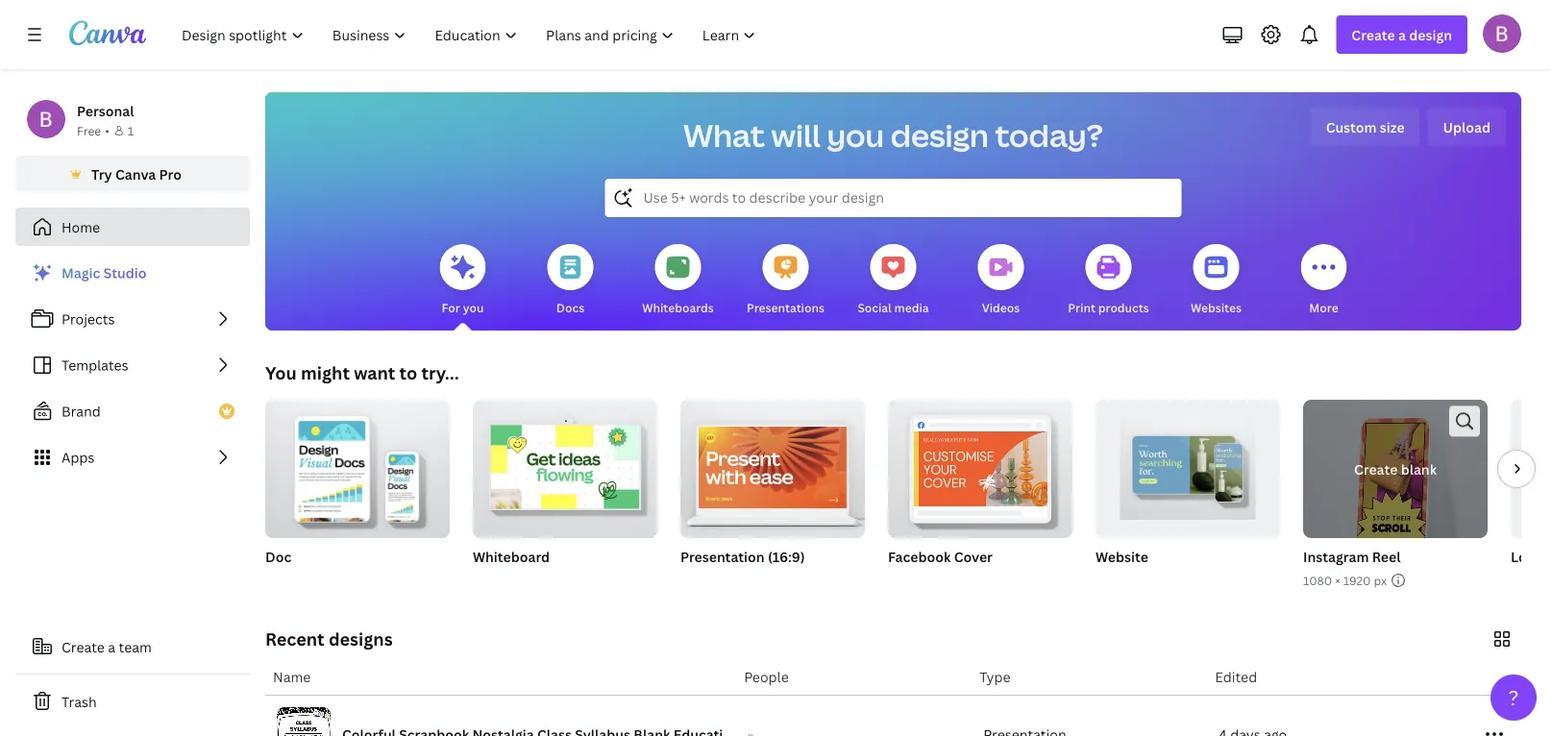 Task type: describe. For each thing, give the bounding box(es) containing it.
might
[[301, 361, 350, 385]]

size
[[1381, 118, 1405, 136]]

facebook
[[888, 548, 951, 566]]

group for whiteboard
[[473, 392, 658, 538]]

more button
[[1301, 231, 1348, 331]]

want
[[354, 361, 395, 385]]

more
[[1310, 299, 1339, 315]]

1920 for 1080
[[1344, 573, 1372, 588]]

group for facebook cover
[[888, 392, 1073, 538]]

Search search field
[[644, 180, 1144, 216]]

a for team
[[108, 638, 115, 656]]

facebook cover group
[[888, 392, 1073, 590]]

group for presentation (16:9)
[[681, 392, 865, 538]]

templates
[[62, 356, 128, 374]]

custom size
[[1326, 118, 1405, 136]]

whiteboards
[[642, 299, 714, 315]]

projects link
[[15, 300, 250, 338]]

1080 × 1920 px button
[[1304, 571, 1407, 590]]

home link
[[15, 208, 250, 246]]

reel
[[1373, 548, 1401, 566]]

doc group
[[265, 392, 450, 590]]

1
[[128, 123, 134, 138]]

canva
[[115, 165, 156, 183]]

trash
[[62, 693, 97, 711]]

group for logo
[[1511, 400, 1553, 538]]

list containing magic studio
[[15, 254, 250, 477]]

recent designs
[[265, 627, 393, 651]]

logo
[[1511, 548, 1543, 566]]

personal
[[77, 101, 134, 120]]

a for design
[[1399, 25, 1407, 44]]

you inside button
[[463, 299, 484, 315]]

apps link
[[15, 438, 250, 477]]

upload button
[[1428, 108, 1507, 146]]

type
[[980, 668, 1011, 686]]

px inside presentation (16:9) 1920 × 1080 px
[[751, 573, 764, 588]]

presentations button
[[747, 231, 825, 331]]

custom
[[1326, 118, 1377, 136]]

group for website
[[1096, 392, 1281, 538]]

brand
[[62, 402, 101, 421]]

try...
[[421, 361, 459, 385]]

create a design
[[1352, 25, 1453, 44]]

free
[[77, 123, 101, 138]]

group for doc
[[265, 392, 450, 538]]

create a design button
[[1337, 15, 1468, 54]]

whiteboards button
[[642, 231, 714, 331]]

create for create a design
[[1352, 25, 1396, 44]]

today?
[[996, 114, 1104, 156]]

presentations
[[747, 299, 825, 315]]

docs button
[[548, 231, 594, 331]]

you
[[265, 361, 297, 385]]

projects
[[62, 310, 115, 328]]

magic studio
[[62, 264, 147, 282]]

templates link
[[15, 346, 250, 385]]

logo group
[[1511, 400, 1553, 590]]

docs
[[557, 299, 585, 315]]

•
[[105, 123, 110, 138]]

trash link
[[15, 683, 250, 721]]

try canva pro button
[[15, 156, 250, 192]]

1080 × 1920 px
[[1304, 573, 1387, 588]]

apps
[[62, 449, 95, 467]]

? button
[[1491, 675, 1537, 721]]

print products button
[[1069, 231, 1150, 331]]

print products
[[1069, 299, 1150, 315]]

instagram reel group
[[1304, 396, 1488, 590]]

whiteboard group
[[473, 392, 658, 590]]

presentation
[[681, 548, 765, 566]]

px inside button
[[1374, 573, 1387, 588]]

print
[[1069, 299, 1096, 315]]

videos
[[982, 299, 1020, 315]]

website group
[[1096, 392, 1281, 590]]

what
[[684, 114, 765, 156]]



Task type: vqa. For each thing, say whether or not it's contained in the screenshot.
More "button"
yes



Task type: locate. For each thing, give the bounding box(es) containing it.
1920 inside button
[[1344, 573, 1372, 588]]

0 horizontal spatial design
[[891, 114, 989, 156]]

designs
[[329, 627, 393, 651]]

1 vertical spatial a
[[108, 638, 115, 656]]

what will you design today?
[[684, 114, 1104, 156]]

create left "blank"
[[1355, 460, 1398, 478]]

studio
[[103, 264, 147, 282]]

create blank
[[1355, 460, 1437, 478]]

0 horizontal spatial 1080
[[719, 573, 749, 588]]

websites
[[1191, 299, 1242, 315]]

you
[[827, 114, 885, 156], [463, 299, 484, 315]]

you right for
[[463, 299, 484, 315]]

presentation (16:9) 1920 × 1080 px
[[681, 548, 805, 588]]

media
[[895, 299, 929, 315]]

magic
[[62, 264, 100, 282]]

1 horizontal spatial ×
[[1336, 573, 1341, 588]]

try
[[91, 165, 112, 183]]

doc
[[265, 548, 291, 566]]

1 horizontal spatial px
[[1374, 573, 1387, 588]]

1920 down instagram reel
[[1344, 573, 1372, 588]]

1 horizontal spatial you
[[827, 114, 885, 156]]

cover
[[954, 548, 993, 566]]

× down instagram
[[1336, 573, 1341, 588]]

team
[[119, 638, 152, 656]]

instagram reel
[[1304, 548, 1401, 566]]

0 horizontal spatial a
[[108, 638, 115, 656]]

1 horizontal spatial 1080
[[1304, 573, 1333, 588]]

a
[[1399, 25, 1407, 44], [108, 638, 115, 656]]

0 vertical spatial design
[[1410, 25, 1453, 44]]

1 horizontal spatial design
[[1410, 25, 1453, 44]]

for
[[442, 299, 460, 315]]

edited
[[1216, 668, 1258, 686]]

design inside dropdown button
[[1410, 25, 1453, 44]]

2 px from the left
[[1374, 573, 1387, 588]]

0 horizontal spatial 1920
[[681, 573, 708, 588]]

instagram
[[1304, 548, 1370, 566]]

0 vertical spatial create
[[1352, 25, 1396, 44]]

create
[[1352, 25, 1396, 44], [1355, 460, 1398, 478], [62, 638, 105, 656]]

create inside button
[[62, 638, 105, 656]]

?
[[1509, 684, 1520, 711]]

0 horizontal spatial px
[[751, 573, 764, 588]]

will
[[772, 114, 821, 156]]

1080
[[719, 573, 749, 588], [1304, 573, 1333, 588]]

1 vertical spatial you
[[463, 299, 484, 315]]

× inside button
[[1336, 573, 1341, 588]]

whiteboard unlimited
[[473, 548, 550, 588]]

a up size
[[1399, 25, 1407, 44]]

create left team
[[62, 638, 105, 656]]

create for create blank
[[1355, 460, 1398, 478]]

× down presentation
[[711, 573, 717, 588]]

a inside button
[[108, 638, 115, 656]]

try canva pro
[[91, 165, 182, 183]]

upload
[[1444, 118, 1491, 136]]

0 horizontal spatial ×
[[711, 573, 717, 588]]

1 × from the left
[[711, 573, 717, 588]]

group
[[265, 392, 450, 538], [473, 392, 658, 538], [681, 392, 865, 538], [888, 392, 1073, 538], [1096, 392, 1281, 538], [1511, 400, 1553, 538]]

website
[[1096, 548, 1149, 566]]

1 vertical spatial create
[[1355, 460, 1398, 478]]

list
[[15, 254, 250, 477]]

presentation (16:9) group
[[681, 392, 865, 590]]

2 1920 from the left
[[1344, 573, 1372, 588]]

a left team
[[108, 638, 115, 656]]

design
[[1410, 25, 1453, 44], [891, 114, 989, 156]]

create up custom size
[[1352, 25, 1396, 44]]

1920 down presentation
[[681, 573, 708, 588]]

for you button
[[440, 231, 486, 331]]

magic studio link
[[15, 254, 250, 292]]

brand link
[[15, 392, 250, 431]]

custom size button
[[1311, 108, 1421, 146]]

1 horizontal spatial a
[[1399, 25, 1407, 44]]

0 vertical spatial you
[[827, 114, 885, 156]]

name
[[273, 668, 311, 686]]

1920 for presentation
[[681, 573, 708, 588]]

home
[[62, 218, 100, 236]]

1080 down instagram
[[1304, 573, 1333, 588]]

create a team
[[62, 638, 152, 656]]

top level navigation element
[[169, 15, 772, 54]]

to
[[399, 361, 417, 385]]

1 1920 from the left
[[681, 573, 708, 588]]

unlimited
[[473, 573, 528, 588]]

videos button
[[978, 231, 1024, 331]]

2 vertical spatial create
[[62, 638, 105, 656]]

1 1080 from the left
[[719, 573, 749, 588]]

1080 inside button
[[1304, 573, 1333, 588]]

facebook cover
[[888, 548, 993, 566]]

1080 down presentation
[[719, 573, 749, 588]]

2 × from the left
[[1336, 573, 1341, 588]]

px down presentation
[[751, 573, 764, 588]]

(16:9)
[[768, 548, 805, 566]]

whiteboard
[[473, 548, 550, 566]]

for you
[[442, 299, 484, 315]]

design up search search box
[[891, 114, 989, 156]]

px
[[751, 573, 764, 588], [1374, 573, 1387, 588]]

create a team button
[[15, 628, 250, 666]]

recent
[[265, 627, 325, 651]]

create for create a team
[[62, 638, 105, 656]]

you right will
[[827, 114, 885, 156]]

create blank group
[[1304, 396, 1488, 550]]

products
[[1099, 299, 1150, 315]]

social media
[[858, 299, 929, 315]]

websites button
[[1191, 231, 1242, 331]]

people
[[744, 668, 789, 686]]

design left bob builder image
[[1410, 25, 1453, 44]]

1920
[[681, 573, 708, 588], [1344, 573, 1372, 588]]

create inside dropdown button
[[1352, 25, 1396, 44]]

social media button
[[858, 231, 929, 331]]

0 horizontal spatial you
[[463, 299, 484, 315]]

bob builder image
[[1484, 14, 1522, 53]]

create inside 'group'
[[1355, 460, 1398, 478]]

None search field
[[605, 179, 1182, 217]]

1080 inside presentation (16:9) 1920 × 1080 px
[[719, 573, 749, 588]]

0 vertical spatial a
[[1399, 25, 1407, 44]]

free •
[[77, 123, 110, 138]]

1 vertical spatial design
[[891, 114, 989, 156]]

blank
[[1401, 460, 1437, 478]]

1 px from the left
[[751, 573, 764, 588]]

1 horizontal spatial 1920
[[1344, 573, 1372, 588]]

you might want to try...
[[265, 361, 459, 385]]

social
[[858, 299, 892, 315]]

×
[[711, 573, 717, 588], [1336, 573, 1341, 588]]

pro
[[159, 165, 182, 183]]

a inside dropdown button
[[1399, 25, 1407, 44]]

× inside presentation (16:9) 1920 × 1080 px
[[711, 573, 717, 588]]

1920 inside presentation (16:9) 1920 × 1080 px
[[681, 573, 708, 588]]

2 1080 from the left
[[1304, 573, 1333, 588]]

px down 'reel'
[[1374, 573, 1387, 588]]



